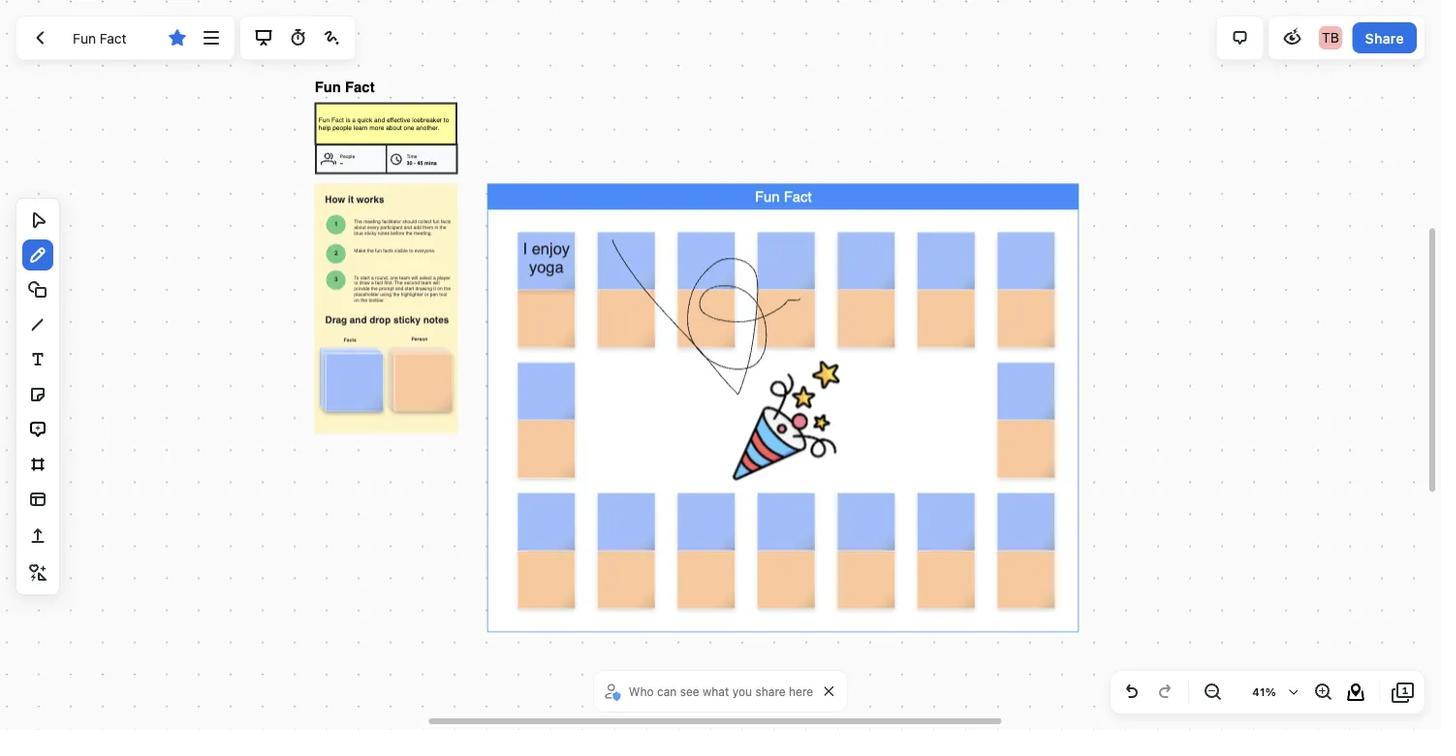 Task type: describe. For each thing, give the bounding box(es) containing it.
undo image
[[1121, 681, 1144, 704]]

all eyes on me image
[[1281, 26, 1305, 49]]

who can see what you share here button
[[602, 677, 818, 706]]

more tools image
[[26, 561, 49, 585]]

who
[[629, 684, 654, 698]]

41
[[1253, 686, 1266, 699]]

tb button
[[1315, 22, 1346, 53]]

dashboard image
[[28, 26, 51, 49]]

share
[[1366, 30, 1405, 46]]

tb
[[1322, 30, 1340, 46]]

see
[[680, 684, 700, 698]]

you
[[733, 684, 752, 698]]



Task type: locate. For each thing, give the bounding box(es) containing it.
share button
[[1353, 22, 1417, 53]]

what
[[703, 684, 729, 698]]

41 %
[[1253, 686, 1277, 699]]

zoom out image
[[1201, 681, 1224, 704]]

more options image
[[200, 26, 223, 49]]

pages image
[[1392, 681, 1415, 704]]

can
[[657, 684, 677, 698]]

comment panel image
[[1229, 26, 1252, 49]]

%
[[1266, 686, 1277, 699]]

unstar this whiteboard image
[[166, 26, 189, 49]]

upload image
[[26, 524, 49, 548]]

timer image
[[286, 26, 310, 49]]

templates image
[[26, 488, 49, 511]]

mini map image
[[1345, 681, 1368, 704]]

laser image
[[320, 26, 344, 49]]

zoom in image
[[1312, 681, 1335, 704]]

share
[[756, 684, 786, 698]]

present image
[[252, 26, 275, 49]]

who can see what you share here
[[629, 684, 814, 698]]

Document name text field
[[58, 22, 159, 53]]

here
[[789, 684, 814, 698]]



Task type: vqa. For each thing, say whether or not it's contained in the screenshot.
Thumbnail for Me-We-Us Retrospective
no



